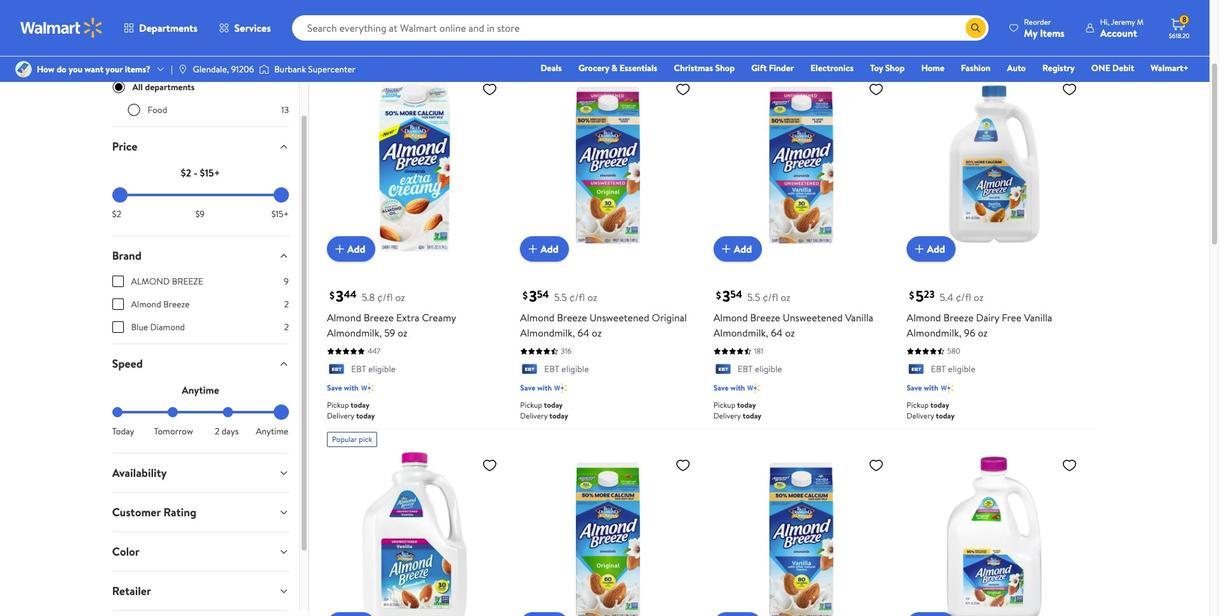 Task type: describe. For each thing, give the bounding box(es) containing it.
|
[[171, 63, 173, 76]]

add to favorites list, blue diamond almond breeze unsweetened vanilla almond milk, 96 fl oz image
[[482, 457, 498, 473]]

5.5 for $ 3 54 5.5 ¢/fl oz almond breeze unsweetened original almondmilk, 64 oz
[[554, 291, 567, 305]]

brand
[[112, 248, 142, 264]]

gift
[[752, 62, 767, 74]]

home
[[922, 62, 945, 74]]

2 for blue diamond
[[284, 321, 289, 334]]

services
[[234, 21, 271, 35]]

your
[[106, 63, 123, 76]]

91206
[[231, 63, 254, 76]]

all
[[132, 81, 143, 93]]

m
[[1138, 16, 1144, 27]]

add to favorites list, almond breeze original almondmilk, 64 oz image
[[676, 457, 691, 473]]

one debit
[[1092, 62, 1135, 74]]

toy shop
[[871, 62, 905, 74]]

pickup for $ 3 44 5.8 ¢/fl oz almond breeze extra creamy almondmilk, 59 oz
[[327, 399, 349, 410]]

Today radio
[[112, 407, 122, 417]]

9
[[284, 275, 289, 288]]

all departments
[[132, 81, 195, 93]]

speed
[[112, 356, 143, 372]]

1 horizontal spatial $15+
[[272, 208, 289, 220]]

save for $ 3 54 5.5 ¢/fl oz almond breeze unsweetened vanilla almondmilk, 64 oz
[[714, 382, 729, 393]]

Search search field
[[292, 15, 989, 41]]

add to cart image for $ 3 54 5.5 ¢/fl oz almond breeze unsweetened vanilla almondmilk, 64 oz
[[719, 242, 734, 257]]

services button
[[208, 13, 282, 43]]

breeze
[[172, 275, 203, 288]]

almond inside the brand group
[[131, 298, 161, 311]]

59
[[384, 326, 395, 340]]

account
[[1101, 26, 1138, 40]]

pickup today delivery today for $ 3 44 5.8 ¢/fl oz almond breeze extra creamy almondmilk, 59 oz
[[327, 399, 375, 421]]

¢/fl for $ 5 23 5.4 ¢/fl oz almond breeze dairy free vanilla almondmilk, 96 oz
[[956, 291, 972, 305]]

availability
[[112, 465, 167, 481]]

54 for $ 3 54 5.5 ¢/fl oz almond breeze unsweetened original almondmilk, 64 oz
[[537, 288, 549, 302]]

add to favorites list, almond breeze dairy free vanilla almondmilk, 96 oz image
[[1062, 81, 1078, 97]]

3 for $ 3 44 5.8 ¢/fl oz almond breeze extra creamy almondmilk, 59 oz
[[336, 286, 344, 307]]

free
[[1002, 311, 1022, 325]]

ebt image for $ 3 54 5.5 ¢/fl oz almond breeze unsweetened vanilla almondmilk, 64 oz
[[714, 364, 733, 377]]

breeze for $ 3 54 5.5 ¢/fl oz almond breeze unsweetened vanilla almondmilk, 64 oz
[[751, 311, 781, 325]]

add for $ 3 54 5.5 ¢/fl oz almond breeze unsweetened vanilla almondmilk, 64 oz
[[734, 242, 752, 256]]

$2 for $2
[[112, 208, 121, 220]]

2 inside how fast do you want your order? option group
[[215, 425, 220, 438]]

jeremy
[[1112, 16, 1136, 27]]

grocery
[[579, 62, 610, 74]]

popular
[[332, 434, 357, 445]]

gift finder link
[[746, 61, 800, 75]]

delivery for $ 5 23 5.4 ¢/fl oz almond breeze dairy free vanilla almondmilk, 96 oz
[[907, 410, 935, 421]]

eligible for $ 3 54 5.5 ¢/fl oz almond breeze unsweetened original almondmilk, 64 oz
[[562, 363, 589, 376]]

breeze for $ 3 44 5.8 ¢/fl oz almond breeze extra creamy almondmilk, 59 oz
[[364, 311, 394, 325]]

brand group
[[112, 275, 289, 344]]

-
[[194, 166, 198, 180]]

add for $ 3 54 5.5 ¢/fl oz almond breeze unsweetened original almondmilk, 64 oz
[[541, 242, 559, 256]]

price for price
[[112, 138, 137, 154]]

ebt for $ 3 54 5.5 ¢/fl oz almond breeze unsweetened vanilla almondmilk, 64 oz
[[738, 363, 753, 376]]

items?
[[125, 63, 151, 76]]

registry
[[1043, 62, 1075, 74]]

glendale, 91206
[[193, 63, 254, 76]]

how fast do you want your order? option group
[[112, 407, 289, 438]]

pickup for $ 3 54 5.5 ¢/fl oz almond breeze unsweetened vanilla almondmilk, 64 oz
[[714, 399, 736, 410]]

add for $ 3 44 5.8 ¢/fl oz almond breeze extra creamy almondmilk, 59 oz
[[347, 242, 366, 256]]

add button for $ 3 44 5.8 ¢/fl oz almond breeze extra creamy almondmilk, 59 oz
[[327, 237, 376, 262]]

do
[[57, 63, 67, 76]]

almond
[[131, 275, 170, 288]]

almond for $ 5 23 5.4 ¢/fl oz almond breeze dairy free vanilla almondmilk, 96 oz
[[907, 311, 942, 325]]

reorder
[[1025, 16, 1052, 27]]

with for $ 3 54 5.5 ¢/fl oz almond breeze unsweetened original almondmilk, 64 oz
[[538, 382, 552, 393]]

today
[[112, 425, 134, 438]]

debit
[[1113, 62, 1135, 74]]

add to favorites list, almond breeze unsweetened vanilla almondmilk, 64 oz image
[[869, 81, 884, 97]]

$2 for $2 - $15+
[[181, 166, 191, 180]]

64 for $ 3 54 5.5 ¢/fl oz almond breeze unsweetened original almondmilk, 64 oz
[[578, 326, 590, 340]]

$2 - $15+
[[181, 166, 220, 180]]

0 vertical spatial $15+
[[200, 166, 220, 180]]

unsweetened for $ 3 54 5.5 ¢/fl oz almond breeze unsweetened vanilla almondmilk, 64 oz
[[783, 311, 843, 325]]

96
[[965, 326, 976, 340]]

items
[[1041, 26, 1065, 40]]

add for $ 5 23 5.4 ¢/fl oz almond breeze dairy free vanilla almondmilk, 96 oz
[[928, 242, 946, 256]]

ebt image for 5
[[907, 364, 926, 377]]

christmas shop
[[674, 62, 735, 74]]

pickup today delivery today for $ 3 54 5.5 ¢/fl oz almond breeze unsweetened vanilla almondmilk, 64 oz
[[714, 399, 762, 421]]

$9
[[195, 208, 205, 220]]

breeze up price when purchased online
[[371, 13, 408, 30]]

color
[[112, 544, 140, 560]]

almond breeze unsweetened original almondmilk image
[[907, 452, 1083, 616]]

retailer button
[[102, 572, 299, 611]]

price for price when purchased online
[[325, 39, 347, 53]]

burbank
[[274, 63, 306, 76]]

creamy
[[422, 311, 456, 325]]

44
[[344, 288, 357, 302]]

$ 3 44 5.8 ¢/fl oz almond breeze extra creamy almondmilk, 59 oz
[[327, 286, 456, 340]]

$ for $ 3 54 5.5 ¢/fl oz almond breeze unsweetened original almondmilk, 64 oz
[[523, 288, 528, 302]]

delivery for $ 3 44 5.8 ¢/fl oz almond breeze extra creamy almondmilk, 59 oz
[[327, 410, 355, 421]]

almond breeze (13)
[[325, 13, 426, 30]]

blue
[[131, 321, 148, 334]]

almond breeze unsweetened vanilla almondmilk, 64 oz image
[[714, 76, 889, 252]]

best
[[912, 58, 927, 69]]

extra
[[396, 311, 420, 325]]

none checkbox inside the brand group
[[112, 321, 124, 333]]

pickup today delivery today for $ 3 54 5.5 ¢/fl oz almond breeze unsweetened original almondmilk, 64 oz
[[520, 399, 569, 421]]

2 days
[[215, 425, 239, 438]]

8
[[1183, 14, 1187, 25]]

essentials
[[620, 62, 658, 74]]

pickup for $ 3 54 5.5 ¢/fl oz almond breeze unsweetened original almondmilk, 64 oz
[[520, 399, 542, 410]]

retailer
[[112, 583, 151, 599]]

save for $ 3 54 5.5 ¢/fl oz almond breeze unsweetened original almondmilk, 64 oz
[[520, 382, 536, 393]]

hi,
[[1101, 16, 1110, 27]]

add to favorites list, almond breeze unsweetened original almondmilk, 64 oz image
[[676, 81, 691, 97]]

registry link
[[1037, 61, 1081, 75]]

vanilla inside "$ 5 23 5.4 ¢/fl oz almond breeze dairy free vanilla almondmilk, 96 oz"
[[1025, 311, 1053, 325]]

rating
[[164, 504, 197, 520]]

ebt eligible for $ 3 54 5.5 ¢/fl oz almond breeze unsweetened original almondmilk, 64 oz
[[545, 363, 589, 376]]

finder
[[769, 62, 794, 74]]

add to favorites list, almond breeze extra creamy almondmilk, 59 oz image
[[482, 81, 498, 97]]

departments button
[[113, 13, 208, 43]]

walmart plus image for $ 3 44 5.8 ¢/fl oz almond breeze extra creamy almondmilk, 59 oz
[[361, 382, 374, 394]]

ebt image for 3
[[327, 364, 346, 377]]

save with for $ 3 44 5.8 ¢/fl oz almond breeze extra creamy almondmilk, 59 oz
[[327, 382, 359, 393]]

walmart plus image for $ 3 54 5.5 ¢/fl oz almond breeze unsweetened original almondmilk, 64 oz
[[555, 382, 567, 394]]

almond breeze dairy free vanilla almondmilk, 96 oz image
[[907, 76, 1083, 252]]

almondmilk, for $ 3 44 5.8 ¢/fl oz almond breeze extra creamy almondmilk, 59 oz
[[327, 326, 382, 340]]

almond breeze
[[131, 275, 203, 288]]

save with for $ 3 54 5.5 ¢/fl oz almond breeze unsweetened original almondmilk, 64 oz
[[520, 382, 552, 393]]

legal information image
[[455, 41, 465, 52]]

best seller
[[912, 58, 947, 69]]

2 for almond breeze
[[284, 298, 289, 311]]

13
[[281, 104, 289, 116]]

$15 range field
[[112, 194, 289, 196]]

customer rating tab
[[102, 493, 299, 532]]

almondmilk, for $ 3 54 5.5 ¢/fl oz almond breeze unsweetened original almondmilk, 64 oz
[[520, 326, 575, 340]]

$618.20
[[1170, 31, 1190, 40]]

dairy
[[977, 311, 1000, 325]]

almond breeze extra creamy almondmilk, 59 oz image
[[327, 76, 503, 252]]

$2 range field
[[112, 194, 289, 196]]

walmart+ link
[[1146, 61, 1195, 75]]

Walmart Site-Wide search field
[[292, 15, 989, 41]]

color tab
[[102, 532, 299, 571]]

walmart plus image for $ 3 54 5.5 ¢/fl oz almond breeze unsweetened vanilla almondmilk, 64 oz
[[748, 382, 761, 394]]

grocery & essentials link
[[573, 61, 663, 75]]

brand button
[[102, 236, 299, 275]]

 image for how do you want your items?
[[15, 61, 32, 78]]

580
[[948, 346, 961, 357]]

23
[[924, 288, 935, 302]]

glendale,
[[193, 63, 229, 76]]

breeze for $ 3 54 5.5 ¢/fl oz almond breeze unsweetened original almondmilk, 64 oz
[[557, 311, 587, 325]]

almondmilk, inside "$ 5 23 5.4 ¢/fl oz almond breeze dairy free vanilla almondmilk, 96 oz"
[[907, 326, 962, 340]]

0 vertical spatial anytime
[[182, 383, 219, 397]]

almond for $ 3 54 5.5 ¢/fl oz almond breeze unsweetened original almondmilk, 64 oz
[[520, 311, 555, 325]]

¢/fl for $ 3 54 5.5 ¢/fl oz almond breeze unsweetened vanilla almondmilk, 64 oz
[[763, 291, 779, 305]]

delivery for $ 3 54 5.5 ¢/fl oz almond breeze unsweetened vanilla almondmilk, 64 oz
[[714, 410, 741, 421]]

181
[[755, 346, 764, 357]]

eligible for $ 3 54 5.5 ¢/fl oz almond breeze unsweetened vanilla almondmilk, 64 oz
[[755, 363, 783, 376]]

5
[[916, 286, 924, 307]]

hi, jeremy m account
[[1101, 16, 1144, 40]]



Task type: locate. For each thing, give the bounding box(es) containing it.
add to cart image
[[332, 242, 347, 257], [526, 242, 541, 257], [719, 242, 734, 257]]

None checkbox
[[112, 276, 124, 287], [112, 299, 124, 310], [112, 276, 124, 287], [112, 299, 124, 310]]

3 add button from the left
[[714, 237, 763, 262]]

eligible
[[368, 363, 396, 376], [562, 363, 589, 376], [755, 363, 783, 376], [949, 363, 976, 376]]

$2
[[181, 166, 191, 180], [112, 208, 121, 220]]

breeze inside $ 3 54 5.5 ¢/fl oz almond breeze unsweetened vanilla almondmilk, 64 oz
[[751, 311, 781, 325]]

electronics link
[[805, 61, 860, 75]]

¢/fl for $ 3 44 5.8 ¢/fl oz almond breeze extra creamy almondmilk, 59 oz
[[377, 291, 393, 305]]

3 3 from the left
[[723, 286, 731, 307]]

retailer tab
[[102, 572, 299, 611]]

0 horizontal spatial ebt image
[[327, 364, 346, 377]]

1 save with from the left
[[327, 382, 359, 393]]

save with
[[327, 382, 359, 393], [520, 382, 552, 393], [714, 382, 746, 393], [907, 382, 939, 393]]

$ inside $ 3 54 5.5 ¢/fl oz almond breeze unsweetened vanilla almondmilk, 64 oz
[[716, 288, 721, 302]]

food
[[148, 104, 167, 116]]

4 almondmilk, from the left
[[907, 326, 962, 340]]

shop
[[716, 62, 735, 74], [886, 62, 905, 74]]

walmart+
[[1151, 62, 1189, 74]]

$ inside $ 3 44 5.8 ¢/fl oz almond breeze extra creamy almondmilk, 59 oz
[[330, 288, 335, 302]]

save with for $ 3 54 5.5 ¢/fl oz almond breeze unsweetened vanilla almondmilk, 64 oz
[[714, 382, 746, 393]]

fashion link
[[956, 61, 997, 75]]

price button
[[102, 127, 299, 166]]

2 ebt image from the left
[[714, 364, 733, 377]]

almond inside the $ 3 54 5.5 ¢/fl oz almond breeze unsweetened original almondmilk, 64 oz
[[520, 311, 555, 325]]

¢/fl right 5.8
[[377, 291, 393, 305]]

unsweetened inside $ 3 54 5.5 ¢/fl oz almond breeze unsweetened vanilla almondmilk, 64 oz
[[783, 311, 843, 325]]

breeze up "316"
[[557, 311, 587, 325]]

1 horizontal spatial unsweetened
[[783, 311, 843, 325]]

add to favorites list, almond breeze unsweetened original almondmilk image
[[1062, 457, 1078, 473]]

ebt image for $ 3 54 5.5 ¢/fl oz almond breeze unsweetened original almondmilk, 64 oz
[[520, 364, 540, 377]]

almond breeze
[[131, 298, 190, 311]]

2 5.5 from the left
[[748, 291, 761, 305]]

1 almondmilk, from the left
[[327, 326, 382, 340]]

ebt image
[[327, 364, 346, 377], [907, 364, 926, 377]]

2 unsweetened from the left
[[783, 311, 843, 325]]

walmart plus image down 181
[[748, 382, 761, 394]]

3 pickup today delivery today from the left
[[714, 399, 762, 421]]

eligible down 447
[[368, 363, 396, 376]]

almond breeze original almondmilk, 64 oz image
[[520, 452, 696, 616]]

¢/fl inside the $ 3 54 5.5 ¢/fl oz almond breeze unsweetened original almondmilk, 64 oz
[[570, 291, 585, 305]]

add to cart image
[[912, 242, 928, 257]]

my
[[1025, 26, 1038, 40]]

with for $ 3 54 5.5 ¢/fl oz almond breeze unsweetened vanilla almondmilk, 64 oz
[[731, 382, 746, 393]]

1 delivery from the left
[[327, 410, 355, 421]]

ebt for $ 3 44 5.8 ¢/fl oz almond breeze extra creamy almondmilk, 59 oz
[[351, 363, 366, 376]]

brand tab
[[102, 236, 299, 275]]

color button
[[102, 532, 299, 571]]

pickup
[[327, 399, 349, 410], [520, 399, 542, 410], [714, 399, 736, 410], [907, 399, 929, 410]]

how do you want your items?
[[37, 63, 151, 76]]

gift finder
[[752, 62, 794, 74]]

2 add to cart image from the left
[[526, 242, 541, 257]]

speed tab
[[102, 344, 299, 383]]

1 vertical spatial $15+
[[272, 208, 289, 220]]

54 inside the $ 3 54 5.5 ¢/fl oz almond breeze unsweetened original almondmilk, 64 oz
[[537, 288, 549, 302]]

4 pickup from the left
[[907, 399, 929, 410]]

almond inside $ 3 54 5.5 ¢/fl oz almond breeze unsweetened vanilla almondmilk, 64 oz
[[714, 311, 748, 325]]

Anytime radio
[[279, 407, 289, 417]]

add button for $ 3 54 5.5 ¢/fl oz almond breeze unsweetened vanilla almondmilk, 64 oz
[[714, 237, 763, 262]]

breeze for $ 5 23 5.4 ¢/fl oz almond breeze dairy free vanilla almondmilk, 96 oz
[[944, 311, 974, 325]]

1 horizontal spatial 5.5
[[748, 291, 761, 305]]

breeze inside the brand group
[[163, 298, 190, 311]]

speed button
[[102, 344, 299, 383]]

2 add button from the left
[[520, 237, 569, 262]]

4 save with from the left
[[907, 382, 939, 393]]

2 64 from the left
[[771, 326, 783, 340]]

1 3 from the left
[[336, 286, 344, 307]]

1 horizontal spatial  image
[[178, 64, 188, 74]]

search icon image
[[971, 23, 981, 33]]

None checkbox
[[112, 321, 124, 333]]

with for $ 5 23 5.4 ¢/fl oz almond breeze dairy free vanilla almondmilk, 96 oz
[[924, 382, 939, 393]]

2 ebt from the left
[[545, 363, 560, 376]]

None range field
[[112, 411, 289, 414]]

delivery
[[327, 410, 355, 421], [520, 410, 548, 421], [714, 410, 741, 421], [907, 410, 935, 421]]

1 horizontal spatial ebt image
[[714, 364, 733, 377]]

1 horizontal spatial price
[[325, 39, 347, 53]]

3 for $ 3 54 5.5 ¢/fl oz almond breeze unsweetened vanilla almondmilk, 64 oz
[[723, 286, 731, 307]]

0 vertical spatial 2
[[284, 298, 289, 311]]

All departments radio
[[112, 81, 125, 93]]

4 ebt from the left
[[931, 363, 946, 376]]

Tomorrow radio
[[168, 407, 178, 417]]

64 inside $ 3 54 5.5 ¢/fl oz almond breeze unsweetened vanilla almondmilk, 64 oz
[[771, 326, 783, 340]]

deals
[[541, 62, 562, 74]]

2 shop from the left
[[886, 62, 905, 74]]

seller
[[929, 58, 947, 69]]

tab
[[102, 611, 299, 616]]

¢/fl inside $ 3 44 5.8 ¢/fl oz almond breeze extra creamy almondmilk, 59 oz
[[377, 291, 393, 305]]

add button for $ 3 54 5.5 ¢/fl oz almond breeze unsweetened original almondmilk, 64 oz
[[520, 237, 569, 262]]

almond for $ 3 44 5.8 ¢/fl oz almond breeze extra creamy almondmilk, 59 oz
[[327, 311, 361, 325]]

breeze up 181
[[751, 311, 781, 325]]

pickup today delivery today for $ 5 23 5.4 ¢/fl oz almond breeze dairy free vanilla almondmilk, 96 oz
[[907, 399, 955, 421]]

ebt for $ 3 54 5.5 ¢/fl oz almond breeze unsweetened original almondmilk, 64 oz
[[545, 363, 560, 376]]

1 vertical spatial $2
[[112, 208, 121, 220]]

4 delivery from the left
[[907, 410, 935, 421]]

departments
[[145, 81, 195, 93]]

$15+
[[200, 166, 220, 180], [272, 208, 289, 220]]

almond inside $ 3 44 5.8 ¢/fl oz almond breeze extra creamy almondmilk, 59 oz
[[327, 311, 361, 325]]

¢/fl for $ 3 54 5.5 ¢/fl oz almond breeze unsweetened original almondmilk, 64 oz
[[570, 291, 585, 305]]

3 almondmilk, from the left
[[714, 326, 769, 340]]

walmart plus image down "316"
[[555, 382, 567, 394]]

2 pickup from the left
[[520, 399, 542, 410]]

0 horizontal spatial $15+
[[200, 166, 220, 180]]

¢/fl inside "$ 5 23 5.4 ¢/fl oz almond breeze dairy free vanilla almondmilk, 96 oz"
[[956, 291, 972, 305]]

1 vanilla from the left
[[846, 311, 874, 325]]

5.4
[[940, 291, 954, 305]]

walmart plus image for $ 5 23 5.4 ¢/fl oz almond breeze dairy free vanilla almondmilk, 96 oz
[[941, 382, 954, 394]]

1 54 from the left
[[537, 288, 549, 302]]

4 ¢/fl from the left
[[956, 291, 972, 305]]

1 horizontal spatial anytime
[[256, 425, 289, 438]]

1 shop from the left
[[716, 62, 735, 74]]

$ for $ 5 23 5.4 ¢/fl oz almond breeze dairy free vanilla almondmilk, 96 oz
[[910, 288, 915, 302]]

diamond
[[150, 321, 185, 334]]

2 eligible from the left
[[562, 363, 589, 376]]

1 horizontal spatial 3
[[529, 286, 537, 307]]

2 almondmilk, from the left
[[520, 326, 575, 340]]

3 with from the left
[[731, 382, 746, 393]]

when
[[350, 39, 373, 53]]

breeze
[[371, 13, 408, 30], [163, 298, 190, 311], [364, 311, 394, 325], [557, 311, 587, 325], [751, 311, 781, 325], [944, 311, 974, 325]]

4 with from the left
[[924, 382, 939, 393]]

walmart plus image down 580
[[941, 382, 954, 394]]

5.8
[[362, 291, 375, 305]]

save with for $ 5 23 5.4 ¢/fl oz almond breeze dairy free vanilla almondmilk, 96 oz
[[907, 382, 939, 393]]

eligible down 580
[[949, 363, 976, 376]]

0 horizontal spatial vanilla
[[846, 311, 874, 325]]

1 pickup today delivery today from the left
[[327, 399, 375, 421]]

1 eligible from the left
[[368, 363, 396, 376]]

5.5 up 181
[[748, 291, 761, 305]]

almondmilk, for $ 3 54 5.5 ¢/fl oz almond breeze unsweetened vanilla almondmilk, 64 oz
[[714, 326, 769, 340]]

anytime down anytime option
[[256, 425, 289, 438]]

breeze inside $ 3 44 5.8 ¢/fl oz almond breeze extra creamy almondmilk, 59 oz
[[364, 311, 394, 325]]

ebt image
[[520, 364, 540, 377], [714, 364, 733, 377]]

$ 3 54 5.5 ¢/fl oz almond breeze unsweetened vanilla almondmilk, 64 oz
[[714, 286, 874, 340]]

2 pickup today delivery today from the left
[[520, 399, 569, 421]]

ebt eligible down 447
[[351, 363, 396, 376]]

ebt eligible down 181
[[738, 363, 783, 376]]

add button
[[327, 237, 376, 262], [520, 237, 569, 262], [714, 237, 763, 262], [907, 237, 956, 262]]

3 ¢/fl from the left
[[763, 291, 779, 305]]

2 horizontal spatial 3
[[723, 286, 731, 307]]

4 walmart plus image from the left
[[941, 382, 954, 394]]

add to cart image for $ 3 54 5.5 ¢/fl oz almond breeze unsweetened original almondmilk, 64 oz
[[526, 242, 541, 257]]

2 delivery from the left
[[520, 410, 548, 421]]

blue diamond almond breeze unsweetened vanilla almond milk, 96 fl oz image
[[327, 452, 503, 616]]

unsweetened for $ 3 54 5.5 ¢/fl oz almond breeze unsweetened original almondmilk, 64 oz
[[590, 311, 650, 325]]

ebt eligible down "316"
[[545, 363, 589, 376]]

1 pickup from the left
[[327, 399, 349, 410]]

availability button
[[102, 454, 299, 492]]

1 ebt image from the left
[[327, 364, 346, 377]]

1 save from the left
[[327, 382, 342, 393]]

pickup for $ 5 23 5.4 ¢/fl oz almond breeze dairy free vanilla almondmilk, 96 oz
[[907, 399, 929, 410]]

1 with from the left
[[344, 382, 359, 393]]

christmas
[[674, 62, 713, 74]]

2 horizontal spatial add to cart image
[[719, 242, 734, 257]]

$ for $ 3 44 5.8 ¢/fl oz almond breeze extra creamy almondmilk, 59 oz
[[330, 288, 335, 302]]

0 vertical spatial price
[[325, 39, 347, 53]]

0 horizontal spatial add to cart image
[[332, 242, 347, 257]]

3 delivery from the left
[[714, 410, 741, 421]]

4 add button from the left
[[907, 237, 956, 262]]

5.5
[[554, 291, 567, 305], [748, 291, 761, 305]]

64 inside the $ 3 54 5.5 ¢/fl oz almond breeze unsweetened original almondmilk, 64 oz
[[578, 326, 590, 340]]

ebt eligible for $ 5 23 5.4 ¢/fl oz almond breeze dairy free vanilla almondmilk, 96 oz
[[931, 363, 976, 376]]

64 for $ 3 54 5.5 ¢/fl oz almond breeze unsweetened vanilla almondmilk, 64 oz
[[771, 326, 783, 340]]

1 horizontal spatial 54
[[731, 288, 743, 302]]

3 inside $ 3 54 5.5 ¢/fl oz almond breeze unsweetened vanilla almondmilk, 64 oz
[[723, 286, 731, 307]]

 image right |
[[178, 64, 188, 74]]

add button for $ 5 23 5.4 ¢/fl oz almond breeze dairy free vanilla almondmilk, 96 oz
[[907, 237, 956, 262]]

4 pickup today delivery today from the left
[[907, 399, 955, 421]]

almond for $ 3 54 5.5 ¢/fl oz almond breeze unsweetened vanilla almondmilk, 64 oz
[[714, 311, 748, 325]]

8 $618.20
[[1170, 14, 1190, 40]]

64
[[578, 326, 590, 340], [771, 326, 783, 340]]

3 eligible from the left
[[755, 363, 783, 376]]

3 for $ 3 54 5.5 ¢/fl oz almond breeze unsweetened original almondmilk, 64 oz
[[529, 286, 537, 307]]

$ inside the $ 3 54 5.5 ¢/fl oz almond breeze unsweetened original almondmilk, 64 oz
[[523, 288, 528, 302]]

almond breeze unsweetened original almondmilk, 64 oz image
[[520, 76, 696, 252]]

one
[[1092, 62, 1111, 74]]

pickup today delivery today up the popular pick
[[327, 399, 375, 421]]

1 add to cart image from the left
[[332, 242, 347, 257]]

pickup today delivery today down 580
[[907, 399, 955, 421]]

almond inside "$ 5 23 5.4 ¢/fl oz almond breeze dairy free vanilla almondmilk, 96 oz"
[[907, 311, 942, 325]]

 image for glendale, 91206
[[178, 64, 188, 74]]

2 with from the left
[[538, 382, 552, 393]]

3 inside $ 3 44 5.8 ¢/fl oz almond breeze extra creamy almondmilk, 59 oz
[[336, 286, 344, 307]]

almondmilk, up 181
[[714, 326, 769, 340]]

0 horizontal spatial unsweetened
[[590, 311, 650, 325]]

0 horizontal spatial price
[[112, 138, 137, 154]]

¢/fl right 5.4
[[956, 291, 972, 305]]

5.5 inside $ 3 54 5.5 ¢/fl oz almond breeze unsweetened vanilla almondmilk, 64 oz
[[748, 291, 761, 305]]

2 save with from the left
[[520, 382, 552, 393]]

1 horizontal spatial 64
[[771, 326, 783, 340]]

breeze inside "$ 5 23 5.4 ¢/fl oz almond breeze dairy free vanilla almondmilk, 96 oz"
[[944, 311, 974, 325]]

2 3 from the left
[[529, 286, 537, 307]]

pickup today delivery today down "316"
[[520, 399, 569, 421]]

 image
[[15, 61, 32, 78], [178, 64, 188, 74]]

1 add button from the left
[[327, 237, 376, 262]]

price down all departments radio
[[112, 138, 137, 154]]

grocery & essentials
[[579, 62, 658, 74]]

¢/fl
[[377, 291, 393, 305], [570, 291, 585, 305], [763, 291, 779, 305], [956, 291, 972, 305]]

54
[[537, 288, 549, 302], [731, 288, 743, 302]]

0 horizontal spatial shop
[[716, 62, 735, 74]]

3 pickup from the left
[[714, 399, 736, 410]]

¢/fl up 181
[[763, 291, 779, 305]]

1 ebt from the left
[[351, 363, 366, 376]]

almond
[[325, 13, 368, 30], [131, 298, 161, 311], [327, 311, 361, 325], [520, 311, 555, 325], [714, 311, 748, 325], [907, 311, 942, 325]]

1 ¢/fl from the left
[[377, 291, 393, 305]]

3 ebt from the left
[[738, 363, 753, 376]]

3 ebt eligible from the left
[[738, 363, 783, 376]]

add to cart image for $ 3 44 5.8 ¢/fl oz almond breeze extra creamy almondmilk, 59 oz
[[332, 242, 347, 257]]

¢/fl up "316"
[[570, 291, 585, 305]]

want
[[85, 63, 104, 76]]

with for $ 3 44 5.8 ¢/fl oz almond breeze extra creamy almondmilk, 59 oz
[[344, 382, 359, 393]]

almondmilk, inside $ 3 44 5.8 ¢/fl oz almond breeze extra creamy almondmilk, 59 oz
[[327, 326, 382, 340]]

christmas shop link
[[669, 61, 741, 75]]

3 save from the left
[[714, 382, 729, 393]]

$2 left -
[[181, 166, 191, 180]]

5.5 for $ 3 54 5.5 ¢/fl oz almond breeze unsweetened vanilla almondmilk, 64 oz
[[748, 291, 761, 305]]

toy shop link
[[865, 61, 911, 75]]

almondmilk, inside $ 3 54 5.5 ¢/fl oz almond breeze unsweetened vanilla almondmilk, 64 oz
[[714, 326, 769, 340]]

home link
[[916, 61, 951, 75]]

unsweetened
[[590, 311, 650, 325], [783, 311, 843, 325]]

0 horizontal spatial ebt image
[[520, 364, 540, 377]]

burbank supercenter
[[274, 63, 356, 76]]

None radio
[[127, 104, 140, 116], [223, 407, 233, 417], [127, 104, 140, 116], [223, 407, 233, 417]]

0 horizontal spatial $2
[[112, 208, 121, 220]]

¢/fl inside $ 3 54 5.5 ¢/fl oz almond breeze unsweetened vanilla almondmilk, 64 oz
[[763, 291, 779, 305]]

price tab
[[102, 127, 299, 166]]

1 horizontal spatial shop
[[886, 62, 905, 74]]

$ inside "$ 5 23 5.4 ¢/fl oz almond breeze dairy free vanilla almondmilk, 96 oz"
[[910, 288, 915, 302]]

1 horizontal spatial ebt image
[[907, 364, 926, 377]]

pickup today delivery today
[[327, 399, 375, 421], [520, 399, 569, 421], [714, 399, 762, 421], [907, 399, 955, 421]]

ebt eligible for $ 3 44 5.8 ¢/fl oz almond breeze extra creamy almondmilk, 59 oz
[[351, 363, 396, 376]]

almondmilk, inside the $ 3 54 5.5 ¢/fl oz almond breeze unsweetened original almondmilk, 64 oz
[[520, 326, 575, 340]]

1 vertical spatial 2
[[284, 321, 289, 334]]

ebt eligible down 580
[[931, 363, 976, 376]]

 image left how
[[15, 61, 32, 78]]

 image
[[259, 63, 269, 76]]

4 add from the left
[[928, 242, 946, 256]]

4 eligible from the left
[[949, 363, 976, 376]]

2 save from the left
[[520, 382, 536, 393]]

2 54 from the left
[[731, 288, 743, 302]]

breeze up 96
[[944, 311, 974, 325]]

1 vertical spatial anytime
[[256, 425, 289, 438]]

eligible for $ 5 23 5.4 ¢/fl oz almond breeze dairy free vanilla almondmilk, 96 oz
[[949, 363, 976, 376]]

pickup today delivery today down 181
[[714, 399, 762, 421]]

oz
[[395, 291, 405, 305], [588, 291, 598, 305], [781, 291, 791, 305], [974, 291, 984, 305], [398, 326, 408, 340], [592, 326, 602, 340], [786, 326, 795, 340], [978, 326, 988, 340]]

4 $ from the left
[[910, 288, 915, 302]]

54 for $ 3 54 5.5 ¢/fl oz almond breeze unsweetened vanilla almondmilk, 64 oz
[[731, 288, 743, 302]]

ebt eligible for $ 3 54 5.5 ¢/fl oz almond breeze unsweetened vanilla almondmilk, 64 oz
[[738, 363, 783, 376]]

price inside price dropdown button
[[112, 138, 137, 154]]

breeze up 59
[[364, 311, 394, 325]]

3 inside the $ 3 54 5.5 ¢/fl oz almond breeze unsweetened original almondmilk, 64 oz
[[529, 286, 537, 307]]

0 horizontal spatial anytime
[[182, 383, 219, 397]]

almondmilk, up "316"
[[520, 326, 575, 340]]

2 add from the left
[[541, 242, 559, 256]]

1 5.5 from the left
[[554, 291, 567, 305]]

electronics
[[811, 62, 854, 74]]

1 horizontal spatial vanilla
[[1025, 311, 1053, 325]]

shop for toy shop
[[886, 62, 905, 74]]

3 add from the left
[[734, 242, 752, 256]]

0 horizontal spatial  image
[[15, 61, 32, 78]]

2 ¢/fl from the left
[[570, 291, 585, 305]]

ebt for $ 5 23 5.4 ¢/fl oz almond breeze dairy free vanilla almondmilk, 96 oz
[[931, 363, 946, 376]]

deals link
[[535, 61, 568, 75]]

4 save from the left
[[907, 382, 923, 393]]

toy
[[871, 62, 884, 74]]

days
[[222, 425, 239, 438]]

1 walmart plus image from the left
[[361, 382, 374, 394]]

anytime up how fast do you want your order? option group
[[182, 383, 219, 397]]

&
[[612, 62, 618, 74]]

popular pick
[[332, 434, 372, 445]]

walmart image
[[20, 18, 103, 38]]

1 add from the left
[[347, 242, 366, 256]]

1 64 from the left
[[578, 326, 590, 340]]

breeze inside the $ 3 54 5.5 ¢/fl oz almond breeze unsweetened original almondmilk, 64 oz
[[557, 311, 587, 325]]

almondmilk, up 447
[[327, 326, 382, 340]]

vanilla inside $ 3 54 5.5 ¢/fl oz almond breeze unsweetened vanilla almondmilk, 64 oz
[[846, 311, 874, 325]]

0 horizontal spatial 64
[[578, 326, 590, 340]]

add to favorites list, almond breeze vanilla almondmilk, 64 oz image
[[869, 457, 884, 473]]

1 $ from the left
[[330, 288, 335, 302]]

$ for $ 3 54 5.5 ¢/fl oz almond breeze unsweetened vanilla almondmilk, 64 oz
[[716, 288, 721, 302]]

anytime inside how fast do you want your order? option group
[[256, 425, 289, 438]]

walmart plus image down 447
[[361, 382, 374, 394]]

0 vertical spatial $2
[[181, 166, 191, 180]]

0 horizontal spatial 3
[[336, 286, 344, 307]]

availability tab
[[102, 454, 299, 492]]

original
[[652, 311, 687, 325]]

shop for christmas shop
[[716, 62, 735, 74]]

breeze up diamond
[[163, 298, 190, 311]]

save for $ 3 44 5.8 ¢/fl oz almond breeze extra creamy almondmilk, 59 oz
[[327, 382, 342, 393]]

unsweetened inside the $ 3 54 5.5 ¢/fl oz almond breeze unsweetened original almondmilk, 64 oz
[[590, 311, 650, 325]]

2 vertical spatial 2
[[215, 425, 220, 438]]

2 walmart plus image from the left
[[555, 382, 567, 394]]

2 $ from the left
[[523, 288, 528, 302]]

3 save with from the left
[[714, 382, 746, 393]]

3 walmart plus image from the left
[[748, 382, 761, 394]]

$ 5 23 5.4 ¢/fl oz almond breeze dairy free vanilla almondmilk, 96 oz
[[907, 286, 1053, 340]]

5.5 up "316"
[[554, 291, 567, 305]]

5.5 inside the $ 3 54 5.5 ¢/fl oz almond breeze unsweetened original almondmilk, 64 oz
[[554, 291, 567, 305]]

almond breeze vanilla almondmilk, 64 oz image
[[714, 452, 889, 616]]

pick
[[359, 434, 372, 445]]

3 add to cart image from the left
[[719, 242, 734, 257]]

departments
[[139, 21, 198, 35]]

auto link
[[1002, 61, 1032, 75]]

1 horizontal spatial $2
[[181, 166, 191, 180]]

0 horizontal spatial 54
[[537, 288, 549, 302]]

price
[[325, 39, 347, 53], [112, 138, 137, 154]]

2 ebt image from the left
[[907, 364, 926, 377]]

54 inside $ 3 54 5.5 ¢/fl oz almond breeze unsweetened vanilla almondmilk, 64 oz
[[731, 288, 743, 302]]

2 ebt eligible from the left
[[545, 363, 589, 376]]

3 $ from the left
[[716, 288, 721, 302]]

4 ebt eligible from the left
[[931, 363, 976, 376]]

almondmilk, up 580
[[907, 326, 962, 340]]

eligible for $ 3 44 5.8 ¢/fl oz almond breeze extra creamy almondmilk, 59 oz
[[368, 363, 396, 376]]

price up supercenter
[[325, 39, 347, 53]]

customer rating
[[112, 504, 197, 520]]

1 horizontal spatial add to cart image
[[526, 242, 541, 257]]

reorder my items
[[1025, 16, 1065, 40]]

1 ebt image from the left
[[520, 364, 540, 377]]

save for $ 5 23 5.4 ¢/fl oz almond breeze dairy free vanilla almondmilk, 96 oz
[[907, 382, 923, 393]]

how
[[37, 63, 55, 76]]

1 vertical spatial price
[[112, 138, 137, 154]]

2 vanilla from the left
[[1025, 311, 1053, 325]]

eligible down 181
[[755, 363, 783, 376]]

1 unsweetened from the left
[[590, 311, 650, 325]]

walmart plus image
[[361, 382, 374, 394], [555, 382, 567, 394], [748, 382, 761, 394], [941, 382, 954, 394]]

shop right christmas
[[716, 62, 735, 74]]

shop right the toy
[[886, 62, 905, 74]]

customer rating button
[[102, 493, 299, 532]]

delivery for $ 3 54 5.5 ¢/fl oz almond breeze unsweetened original almondmilk, 64 oz
[[520, 410, 548, 421]]

eligible down "316"
[[562, 363, 589, 376]]

$2 up brand
[[112, 208, 121, 220]]

1 ebt eligible from the left
[[351, 363, 396, 376]]

0 horizontal spatial 5.5
[[554, 291, 567, 305]]



Task type: vqa. For each thing, say whether or not it's contained in the screenshot.
"&" at top
yes



